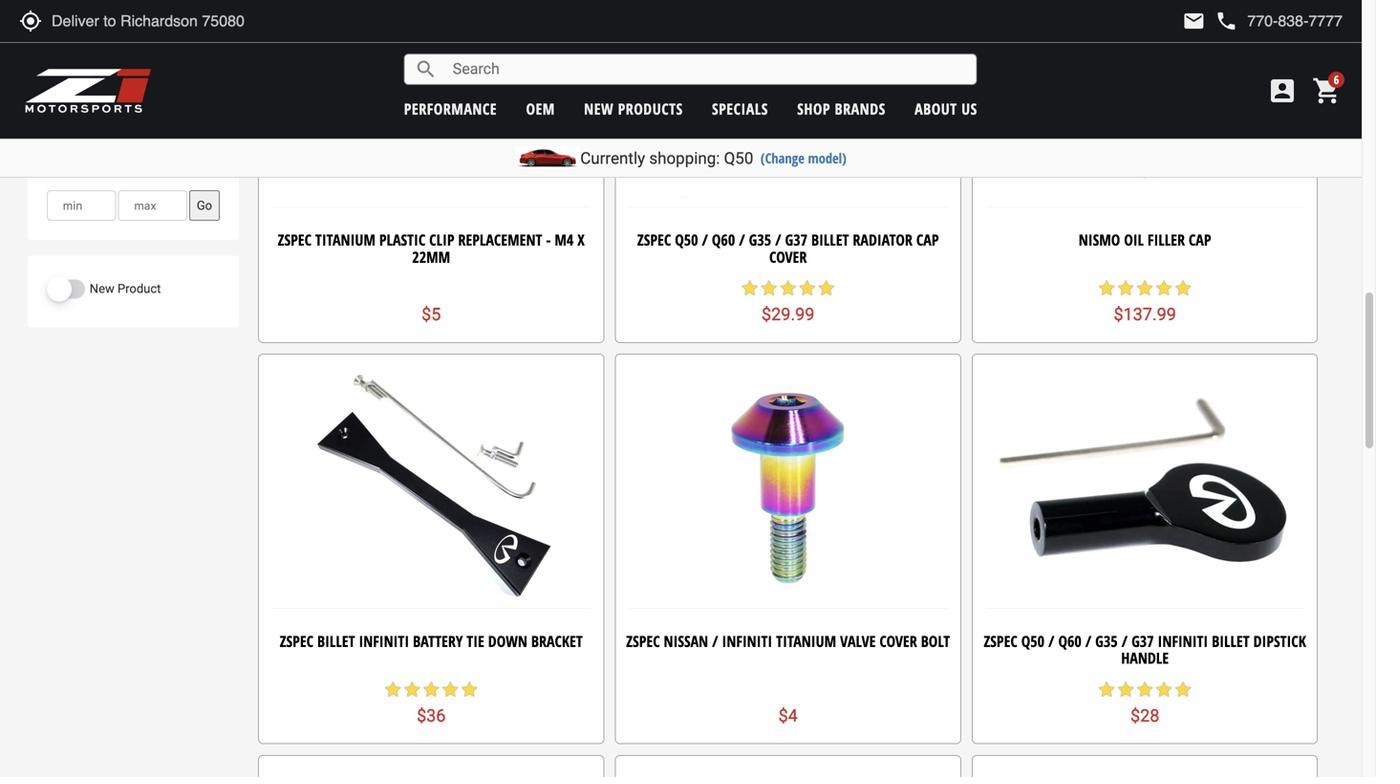 Task type: describe. For each thing, give the bounding box(es) containing it.
go
[[197, 198, 212, 213]]

g35 for handle
[[1096, 631, 1118, 652]]

bolt
[[921, 631, 950, 652]]

shop brands link
[[798, 98, 886, 119]]

new
[[584, 98, 614, 119]]

oil
[[1125, 230, 1144, 250]]

specials link
[[712, 98, 769, 119]]

(change model) link
[[761, 149, 847, 167]]

all
[[59, 56, 76, 71]]

1 horizontal spatial cover
[[880, 631, 918, 652]]

(change
[[761, 149, 805, 167]]

plastic
[[379, 230, 426, 250]]

shopping:
[[650, 149, 720, 168]]

max number field
[[118, 190, 187, 221]]

billet inside the zspec q50 / q60 / g35 / g37 infiniti billet dipstick handle
[[1212, 631, 1250, 652]]

star star star star star $28
[[1098, 680, 1193, 726]]

zspec titanium plastic clip replacement - m4 x 22mm
[[278, 230, 585, 267]]

performance link
[[404, 98, 497, 119]]

handle
[[1122, 648, 1169, 669]]

0 horizontal spatial $500
[[62, 134, 90, 148]]

under
[[62, 82, 95, 96]]

model)
[[808, 149, 847, 167]]

z1 motorsports logo image
[[24, 67, 152, 115]]

$5
[[422, 305, 441, 325]]

about
[[915, 98, 958, 119]]

zspec q50 / q60 / g35 / g37 infiniti billet dipstick handle
[[984, 631, 1307, 669]]

min number field
[[47, 190, 116, 221]]

us
[[962, 98, 978, 119]]

radiator
[[853, 230, 913, 250]]

shop brands
[[798, 98, 886, 119]]

new products
[[584, 98, 683, 119]]

1 infiniti from the left
[[359, 631, 409, 652]]

star star star star star $29.99
[[741, 279, 836, 325]]

down
[[488, 631, 528, 652]]

valve
[[841, 631, 876, 652]]

tie
[[467, 631, 485, 652]]

$29.99
[[762, 305, 815, 325]]

new product
[[90, 282, 161, 296]]

search
[[415, 58, 438, 81]]

brands
[[835, 98, 886, 119]]

account_box link
[[1263, 76, 1303, 106]]

22mm
[[412, 247, 451, 267]]

mail
[[1183, 10, 1206, 33]]

zspec billet infiniti battery tie down bracket
[[280, 631, 583, 652]]

2 infiniti from the left
[[722, 631, 773, 652]]

q60 for cover
[[712, 230, 735, 250]]

shop
[[798, 98, 831, 119]]

1 horizontal spatial $100
[[98, 82, 126, 96]]

filler
[[1148, 230, 1186, 250]]

mail link
[[1183, 10, 1206, 33]]

zspec for zspec q50 / q60 / g35 / g37 billet radiator cap cover
[[638, 230, 671, 250]]

star star star star star $36
[[384, 680, 479, 726]]

battery
[[413, 631, 463, 652]]

replacement
[[458, 230, 542, 250]]

titanium inside zspec titanium plastic clip replacement - m4 x 22mm
[[315, 230, 376, 250]]

nissan
[[664, 631, 709, 652]]

zspec for zspec titanium plastic clip replacement - m4 x 22mm
[[278, 230, 312, 250]]

$28
[[1131, 706, 1160, 726]]



Task type: vqa. For each thing, say whether or not it's contained in the screenshot.
the ONLY at bottom left
no



Task type: locate. For each thing, give the bounding box(es) containing it.
1 vertical spatial q60
[[1059, 631, 1082, 652]]

0 horizontal spatial $100
[[62, 108, 90, 122]]

g37 for billet
[[785, 230, 808, 250]]

$100 down under
[[62, 108, 90, 122]]

titanium left plastic
[[315, 230, 376, 250]]

zspec for zspec q50 / q60 / g35 / g37 infiniti billet dipstick handle
[[984, 631, 1018, 652]]

new products link
[[584, 98, 683, 119]]

performance
[[404, 98, 497, 119]]

zspec q50 / q60 / g35 / g37 billet radiator cap cover
[[638, 230, 939, 267]]

oem
[[526, 98, 555, 119]]

1 cap from the left
[[917, 230, 939, 250]]

1 horizontal spatial cap
[[1189, 230, 1212, 250]]

infiniti
[[359, 631, 409, 652], [722, 631, 773, 652], [1158, 631, 1209, 652]]

about us
[[915, 98, 978, 119]]

shopping_cart link
[[1308, 76, 1343, 106]]

g35 inside zspec q50 / q60 / g35 / g37 billet radiator cap cover
[[749, 230, 772, 250]]

oem link
[[526, 98, 555, 119]]

q50 for zspec q50 / q60 / g35 / g37 billet radiator cap cover
[[675, 230, 698, 250]]

0 horizontal spatial g35
[[749, 230, 772, 250]]

0 vertical spatial q60
[[712, 230, 735, 250]]

2 cap from the left
[[1189, 230, 1212, 250]]

0 horizontal spatial billet
[[317, 631, 355, 652]]

3 infiniti from the left
[[1158, 631, 1209, 652]]

account_box
[[1268, 76, 1298, 106]]

phone link
[[1216, 10, 1343, 33]]

cap
[[917, 230, 939, 250], [1189, 230, 1212, 250]]

phone
[[1216, 10, 1239, 33]]

0 horizontal spatial infiniti
[[359, 631, 409, 652]]

g35 left handle
[[1096, 631, 1118, 652]]

0 horizontal spatial cap
[[917, 230, 939, 250]]

2 to from the top
[[93, 134, 104, 148]]

0 vertical spatial g37
[[785, 230, 808, 250]]

bracket
[[531, 631, 583, 652]]

g37 for infiniti
[[1132, 631, 1155, 652]]

$100 to $500
[[59, 108, 135, 122]]

titanium
[[315, 230, 376, 250], [777, 631, 837, 652]]

$137.99
[[1114, 305, 1177, 325]]

q50 inside the zspec q50 / q60 / g35 / g37 infiniti billet dipstick handle
[[1022, 631, 1045, 652]]

1 horizontal spatial billet
[[812, 230, 849, 250]]

nismo
[[1079, 230, 1121, 250]]

g37 inside the zspec q50 / q60 / g35 / g37 infiniti billet dipstick handle
[[1132, 631, 1155, 652]]

zspec inside the zspec q50 / q60 / g35 / g37 infiniti billet dipstick handle
[[984, 631, 1018, 652]]

1 vertical spatial q50
[[675, 230, 698, 250]]

0 vertical spatial to
[[93, 108, 104, 122]]

1 vertical spatial g35
[[1096, 631, 1118, 652]]

0 vertical spatial cover
[[770, 247, 807, 267]]

billet
[[812, 230, 849, 250], [317, 631, 355, 652], [1212, 631, 1250, 652]]

q60
[[712, 230, 735, 250], [1059, 631, 1082, 652]]

g37 up star star star star star $28
[[1132, 631, 1155, 652]]

currently
[[581, 149, 646, 168]]

cover inside zspec q50 / q60 / g35 / g37 billet radiator cap cover
[[770, 247, 807, 267]]

to for $100
[[93, 108, 104, 122]]

1 vertical spatial g37
[[1132, 631, 1155, 652]]

my_location
[[19, 10, 42, 33]]

q60 inside the zspec q50 / q60 / g35 / g37 infiniti billet dipstick handle
[[1059, 631, 1082, 652]]

1 to from the top
[[93, 108, 104, 122]]

clip
[[429, 230, 455, 250]]

to up $500 to $1000
[[93, 108, 104, 122]]

products
[[618, 98, 683, 119]]

q60 inside zspec q50 / q60 / g35 / g37 billet radiator cap cover
[[712, 230, 735, 250]]

g37 up star star star star star $29.99
[[785, 230, 808, 250]]

1 vertical spatial cover
[[880, 631, 918, 652]]

m4
[[555, 230, 574, 250]]

g35 up star star star star star $29.99
[[749, 230, 772, 250]]

star
[[741, 279, 760, 298], [760, 279, 779, 298], [779, 279, 798, 298], [798, 279, 817, 298], [817, 279, 836, 298], [1098, 279, 1117, 298], [1117, 279, 1136, 298], [1136, 279, 1155, 298], [1155, 279, 1174, 298], [1174, 279, 1193, 298], [384, 680, 403, 699], [403, 680, 422, 699], [422, 680, 441, 699], [441, 680, 460, 699], [460, 680, 479, 699], [1098, 680, 1117, 699], [1117, 680, 1136, 699], [1136, 680, 1155, 699], [1155, 680, 1174, 699], [1174, 680, 1193, 699]]

dipstick
[[1254, 631, 1307, 652]]

$500
[[107, 108, 135, 122], [62, 134, 90, 148]]

$4
[[779, 706, 798, 726]]

q60 down currently shopping: q50 (change model)
[[712, 230, 735, 250]]

cover up star star star star star $29.99
[[770, 247, 807, 267]]

shopping_cart
[[1313, 76, 1343, 106]]

x
[[578, 230, 585, 250]]

$100
[[98, 82, 126, 96], [62, 108, 90, 122]]

zspec inside zspec q50 / q60 / g35 / g37 billet radiator cap cover
[[638, 230, 671, 250]]

1 vertical spatial $500
[[62, 134, 90, 148]]

0 vertical spatial q50
[[724, 149, 754, 168]]

$100 up $100 to $500
[[98, 82, 126, 96]]

g37
[[785, 230, 808, 250], [1132, 631, 1155, 652]]

0 vertical spatial $100
[[98, 82, 126, 96]]

0 horizontal spatial titanium
[[315, 230, 376, 250]]

to for $500
[[93, 134, 104, 148]]

q60 for handle
[[1059, 631, 1082, 652]]

2 horizontal spatial q50
[[1022, 631, 1045, 652]]

1 vertical spatial $100
[[62, 108, 90, 122]]

zspec for zspec nissan / infiniti titanium valve cover bolt
[[626, 631, 660, 652]]

$500 to $1000
[[59, 134, 142, 148]]

to
[[93, 108, 104, 122], [93, 134, 104, 148]]

go button
[[189, 190, 220, 221]]

q50 inside zspec q50 / q60 / g35 / g37 billet radiator cap cover
[[675, 230, 698, 250]]

cover
[[770, 247, 807, 267], [880, 631, 918, 652]]

g37 inside zspec q50 / q60 / g35 / g37 billet radiator cap cover
[[785, 230, 808, 250]]

cap inside zspec q50 / q60 / g35 / g37 billet radiator cap cover
[[917, 230, 939, 250]]

infiniti left battery
[[359, 631, 409, 652]]

0 vertical spatial titanium
[[315, 230, 376, 250]]

/
[[702, 230, 708, 250], [739, 230, 745, 250], [775, 230, 782, 250], [712, 631, 719, 652], [1049, 631, 1055, 652], [1086, 631, 1092, 652], [1122, 631, 1128, 652]]

Search search field
[[438, 55, 977, 84]]

None radio
[[47, 107, 59, 119], [47, 133, 59, 145], [47, 107, 59, 119], [47, 133, 59, 145]]

-
[[546, 230, 551, 250]]

2 vertical spatial q50
[[1022, 631, 1045, 652]]

price
[[45, 21, 77, 44]]

1 horizontal spatial $500
[[107, 108, 135, 122]]

$500 up $1000
[[107, 108, 135, 122]]

infiniti inside the zspec q50 / q60 / g35 / g37 infiniti billet dipstick handle
[[1158, 631, 1209, 652]]

g35 inside the zspec q50 / q60 / g35 / g37 infiniti billet dipstick handle
[[1096, 631, 1118, 652]]

titanium left valve
[[777, 631, 837, 652]]

infiniti up star star star star star $28
[[1158, 631, 1209, 652]]

0 vertical spatial g35
[[749, 230, 772, 250]]

2 horizontal spatial billet
[[1212, 631, 1250, 652]]

1 horizontal spatial g35
[[1096, 631, 1118, 652]]

0 horizontal spatial g37
[[785, 230, 808, 250]]

0 vertical spatial $500
[[107, 108, 135, 122]]

1 horizontal spatial titanium
[[777, 631, 837, 652]]

$36
[[417, 706, 446, 726]]

0 horizontal spatial cover
[[770, 247, 807, 267]]

cover left bolt
[[880, 631, 918, 652]]

1 vertical spatial to
[[93, 134, 104, 148]]

1 horizontal spatial g37
[[1132, 631, 1155, 652]]

about us link
[[915, 98, 978, 119]]

$500 down $100 to $500
[[62, 134, 90, 148]]

currently shopping: q50 (change model)
[[581, 149, 847, 168]]

g35
[[749, 230, 772, 250], [1096, 631, 1118, 652]]

under  $100
[[59, 82, 126, 96]]

None radio
[[47, 81, 59, 94]]

1 horizontal spatial q60
[[1059, 631, 1082, 652]]

zspec nissan / infiniti titanium valve cover bolt
[[626, 631, 950, 652]]

0 horizontal spatial q60
[[712, 230, 735, 250]]

new
[[90, 282, 114, 296]]

mail phone
[[1183, 10, 1239, 33]]

zspec
[[278, 230, 312, 250], [638, 230, 671, 250], [280, 631, 314, 652], [626, 631, 660, 652], [984, 631, 1018, 652]]

product
[[118, 282, 161, 296]]

zspec inside zspec titanium plastic clip replacement - m4 x 22mm
[[278, 230, 312, 250]]

g35 for cover
[[749, 230, 772, 250]]

q60 left handle
[[1059, 631, 1082, 652]]

q50 for zspec q50 / q60 / g35 / g37 infiniti billet dipstick handle
[[1022, 631, 1045, 652]]

q50
[[724, 149, 754, 168], [675, 230, 698, 250], [1022, 631, 1045, 652]]

to down $100 to $500
[[93, 134, 104, 148]]

2 horizontal spatial infiniti
[[1158, 631, 1209, 652]]

star star star star star $137.99
[[1098, 279, 1193, 325]]

1 vertical spatial titanium
[[777, 631, 837, 652]]

nismo oil filler cap
[[1079, 230, 1212, 250]]

1 horizontal spatial infiniti
[[722, 631, 773, 652]]

$1000
[[107, 134, 142, 148]]

1 horizontal spatial q50
[[724, 149, 754, 168]]

billet inside zspec q50 / q60 / g35 / g37 billet radiator cap cover
[[812, 230, 849, 250]]

infiniti right nissan
[[722, 631, 773, 652]]

cap right radiator
[[917, 230, 939, 250]]

zspec for zspec billet infiniti battery tie down bracket
[[280, 631, 314, 652]]

0 horizontal spatial q50
[[675, 230, 698, 250]]

cap right the filler
[[1189, 230, 1212, 250]]

specials
[[712, 98, 769, 119]]



